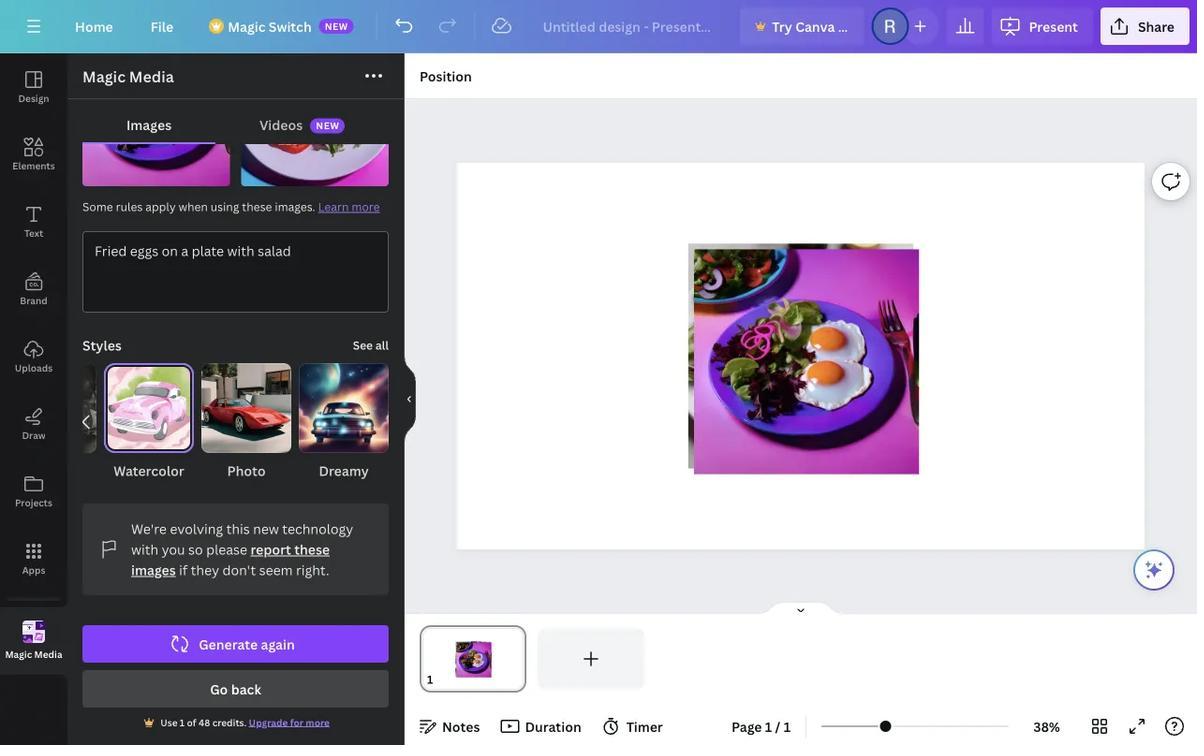 Task type: describe. For each thing, give the bounding box(es) containing it.
share button
[[1101, 7, 1190, 45]]

images.
[[275, 199, 315, 215]]

rules
[[116, 199, 143, 215]]

draw button
[[0, 391, 67, 458]]

apps
[[22, 564, 45, 577]]

don't
[[223, 562, 256, 580]]

please
[[206, 541, 247, 559]]

draw
[[22, 429, 46, 442]]

home
[[75, 17, 113, 35]]

/
[[775, 718, 781, 736]]

home link
[[60, 7, 128, 45]]

evolving
[[170, 521, 223, 538]]

duration
[[525, 718, 582, 736]]

position
[[420, 67, 472, 85]]

notes button
[[412, 712, 488, 742]]

report these images link
[[131, 541, 330, 580]]

position button
[[412, 61, 479, 91]]

timer button
[[597, 712, 671, 742]]

styles
[[82, 337, 122, 355]]

technology
[[282, 521, 353, 538]]

uploads
[[15, 362, 53, 374]]

apps button
[[0, 526, 67, 593]]

generate again
[[199, 636, 295, 654]]

1 horizontal spatial more
[[352, 199, 380, 215]]

timer
[[627, 718, 663, 736]]

images button
[[82, 107, 216, 142]]

magic inside main menu bar
[[228, 17, 266, 35]]

elements
[[12, 159, 55, 172]]

hide image
[[404, 355, 416, 445]]

of
[[187, 717, 196, 729]]

see all button
[[353, 336, 389, 355]]

use
[[160, 717, 178, 729]]

notes
[[442, 718, 480, 736]]

38% button
[[1017, 712, 1078, 742]]

pro
[[838, 17, 860, 35]]

so
[[188, 541, 203, 559]]

switch
[[269, 17, 312, 35]]

go back button
[[82, 671, 389, 708]]

hide pages image
[[756, 602, 846, 617]]

report
[[251, 541, 291, 559]]

1 horizontal spatial media
[[129, 67, 174, 87]]

use 1 of 48 credits. upgrade for more
[[160, 717, 330, 729]]

text
[[24, 227, 43, 239]]

present
[[1029, 17, 1078, 35]]

try canva pro button
[[740, 7, 864, 45]]

watercolor
[[114, 462, 184, 480]]

photo group
[[201, 364, 291, 482]]

with
[[131, 541, 159, 559]]

upgrade for more link
[[249, 717, 330, 729]]

projects
[[15, 497, 52, 509]]

new inside main menu bar
[[325, 20, 348, 32]]

text button
[[0, 188, 67, 256]]

try canva pro
[[772, 17, 860, 35]]

see all
[[353, 338, 389, 353]]

photo
[[227, 462, 266, 480]]

report these images
[[131, 541, 330, 580]]

when
[[179, 199, 208, 215]]

magic switch
[[228, 17, 312, 35]]

learn more link
[[318, 199, 380, 215]]

go
[[210, 681, 228, 699]]

design button
[[0, 53, 67, 121]]

you
[[162, 541, 185, 559]]

1 vertical spatial more
[[306, 717, 330, 729]]

this
[[226, 521, 250, 538]]

elements button
[[0, 121, 67, 188]]

see
[[353, 338, 373, 353]]

generate again button
[[82, 626, 389, 663]]

Design title text field
[[528, 7, 733, 45]]

share
[[1138, 17, 1175, 35]]

filmic
[[32, 462, 71, 480]]

dreamy
[[319, 462, 369, 480]]

for
[[290, 717, 304, 729]]

using
[[211, 199, 239, 215]]

go back
[[210, 681, 261, 699]]

magic inside button
[[5, 649, 32, 661]]

apply
[[145, 199, 176, 215]]

magic media button
[[0, 608, 67, 676]]

seem
[[259, 562, 293, 580]]



Task type: locate. For each thing, give the bounding box(es) containing it.
upgrade
[[249, 717, 288, 729]]

images
[[126, 116, 172, 134]]

1 for /
[[765, 718, 772, 736]]

media up images button
[[129, 67, 174, 87]]

Describe an image. Include objects, colors, places... text field
[[83, 232, 388, 312]]

more
[[352, 199, 380, 215], [306, 717, 330, 729]]

1 horizontal spatial magic
[[82, 67, 126, 87]]

2 horizontal spatial 1
[[784, 718, 791, 736]]

1 horizontal spatial magic media
[[82, 67, 174, 87]]

present button
[[992, 7, 1093, 45]]

images
[[131, 562, 176, 580]]

page
[[732, 718, 762, 736]]

1 horizontal spatial these
[[294, 541, 330, 559]]

0 vertical spatial magic media
[[82, 67, 174, 87]]

file
[[151, 17, 174, 35]]

dreamy group
[[299, 364, 389, 482]]

magic down the 'home'
[[82, 67, 126, 87]]

1 vertical spatial new
[[316, 120, 340, 132]]

these up right.
[[294, 541, 330, 559]]

file button
[[136, 7, 189, 45]]

filmic group
[[7, 364, 97, 482]]

magic down apps
[[5, 649, 32, 661]]

new
[[253, 521, 279, 538]]

48
[[199, 717, 210, 729]]

38%
[[1034, 718, 1061, 736]]

more right for
[[306, 717, 330, 729]]

these inside report these images
[[294, 541, 330, 559]]

magic
[[228, 17, 266, 35], [82, 67, 126, 87], [5, 649, 32, 661]]

media inside button
[[34, 649, 62, 661]]

1 left the of on the bottom of page
[[180, 717, 185, 729]]

more right learn
[[352, 199, 380, 215]]

0 horizontal spatial 1
[[180, 717, 185, 729]]

learn
[[318, 199, 349, 215]]

we're evolving this new technology with you so please
[[131, 521, 353, 559]]

1 for of
[[180, 717, 185, 729]]

canva
[[796, 17, 835, 35]]

brand
[[20, 294, 48, 307]]

2 vertical spatial magic
[[5, 649, 32, 661]]

design
[[18, 92, 49, 104]]

0 vertical spatial magic
[[228, 17, 266, 35]]

0 horizontal spatial more
[[306, 717, 330, 729]]

0 horizontal spatial magic
[[5, 649, 32, 661]]

0 horizontal spatial these
[[242, 199, 272, 215]]

some rules apply when using these images. learn more
[[82, 199, 380, 215]]

if
[[179, 562, 188, 580]]

magic media up images
[[82, 67, 174, 87]]

magic left switch
[[228, 17, 266, 35]]

media down apps
[[34, 649, 62, 661]]

1 vertical spatial magic
[[82, 67, 126, 87]]

watercolor group
[[104, 364, 194, 482]]

2 horizontal spatial magic
[[228, 17, 266, 35]]

0 horizontal spatial magic media
[[5, 649, 62, 661]]

we're
[[131, 521, 167, 538]]

1 vertical spatial media
[[34, 649, 62, 661]]

magic media inside button
[[5, 649, 62, 661]]

new right videos
[[316, 120, 340, 132]]

0 vertical spatial more
[[352, 199, 380, 215]]

videos
[[260, 116, 303, 134]]

page 1 image
[[420, 630, 526, 690]]

0 vertical spatial new
[[325, 20, 348, 32]]

magic media down apps
[[5, 649, 62, 661]]

1 left /
[[765, 718, 772, 736]]

if they don't seem right.
[[176, 562, 330, 580]]

0 horizontal spatial media
[[34, 649, 62, 661]]

uploads button
[[0, 323, 67, 391]]

credits.
[[212, 717, 247, 729]]

back
[[231, 681, 261, 699]]

main menu bar
[[0, 0, 1198, 53]]

generate
[[199, 636, 258, 654]]

new
[[325, 20, 348, 32], [316, 120, 340, 132]]

1 vertical spatial magic media
[[5, 649, 62, 661]]

side panel tab list
[[0, 53, 67, 676]]

again
[[261, 636, 295, 654]]

new right switch
[[325, 20, 348, 32]]

brand button
[[0, 256, 67, 323]]

these right using
[[242, 199, 272, 215]]

1 right /
[[784, 718, 791, 736]]

0 vertical spatial media
[[129, 67, 174, 87]]

duration button
[[495, 712, 589, 742]]

0 vertical spatial these
[[242, 199, 272, 215]]

page 1 / 1
[[732, 718, 791, 736]]

canva assistant image
[[1143, 559, 1166, 582]]

try
[[772, 17, 793, 35]]

right.
[[296, 562, 330, 580]]

some
[[82, 199, 113, 215]]

1 vertical spatial these
[[294, 541, 330, 559]]

all
[[376, 338, 389, 353]]

projects button
[[0, 458, 67, 526]]

1 horizontal spatial 1
[[765, 718, 772, 736]]

Page title text field
[[441, 671, 449, 690]]

they
[[191, 562, 219, 580]]

media
[[129, 67, 174, 87], [34, 649, 62, 661]]

these
[[242, 199, 272, 215], [294, 541, 330, 559]]



Task type: vqa. For each thing, say whether or not it's contained in the screenshot.
RULES
yes



